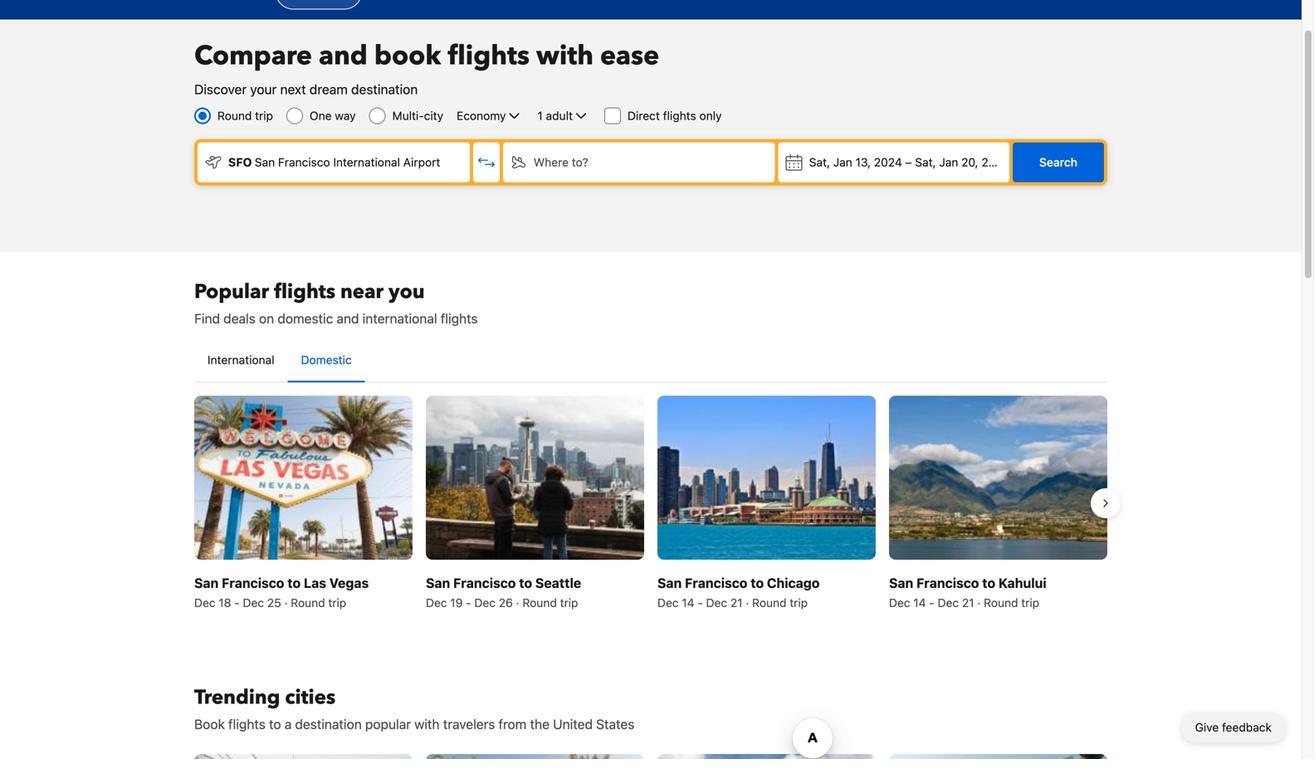 Task type: vqa. For each thing, say whether or not it's contained in the screenshot.
THE JAN
yes



Task type: describe. For each thing, give the bounding box(es) containing it.
you
[[389, 278, 425, 306]]

–
[[906, 155, 912, 169]]

flights left only
[[663, 109, 697, 123]]

states
[[596, 716, 635, 732]]

compare and book flights with ease discover your next dream destination
[[194, 38, 660, 97]]

book
[[194, 716, 225, 732]]

· for san francisco to chicago
[[746, 596, 749, 609]]

7 dec from the left
[[890, 596, 911, 609]]

trending cities book flights to a destination popular with travelers from the united states
[[194, 684, 635, 732]]

near
[[341, 278, 384, 306]]

21 for chicago
[[731, 596, 743, 609]]

sat, jan 13, 2024 – sat, jan 20, 2024
[[810, 155, 1010, 169]]

san francisco to las vegas dec 18 - dec 25 · round trip
[[194, 575, 369, 609]]

to for seattle
[[519, 575, 532, 591]]

cities
[[285, 684, 336, 711]]

give
[[1196, 721, 1220, 734]]

destination inside compare and book flights with ease discover your next dream destination
[[351, 81, 418, 97]]

flights inside trending cities book flights to a destination popular with travelers from the united states
[[228, 716, 266, 732]]

city
[[424, 109, 444, 123]]

- inside san francisco to las vegas dec 18 - dec 25 · round trip
[[234, 596, 240, 609]]

- for san francisco to chicago
[[698, 596, 703, 609]]

from
[[499, 716, 527, 732]]

to for las
[[288, 575, 301, 591]]

on
[[259, 311, 274, 326]]

sfo
[[228, 155, 252, 169]]

a
[[285, 716, 292, 732]]

seattle
[[536, 575, 582, 591]]

14 for san francisco to kahului
[[914, 596, 927, 609]]

san francisco to seattle dec 19 - dec 26 · round trip
[[426, 575, 582, 609]]

1 sat, from the left
[[810, 155, 831, 169]]

to for kahului
[[983, 575, 996, 591]]

· inside san francisco to las vegas dec 18 - dec 25 · round trip
[[284, 596, 288, 609]]

round for san francisco to seattle
[[523, 596, 557, 609]]

1 2024 from the left
[[874, 155, 903, 169]]

flights inside compare and book flights with ease discover your next dream destination
[[448, 38, 530, 74]]

economy
[[457, 109, 506, 123]]

sat, jan 13, 2024 – sat, jan 20, 2024 button
[[779, 142, 1010, 182]]

domestic
[[301, 353, 352, 367]]

26
[[499, 596, 513, 609]]

find
[[194, 311, 220, 326]]

round inside san francisco to las vegas dec 18 - dec 25 · round trip
[[291, 596, 325, 609]]

trip for san francisco to seattle
[[560, 596, 578, 609]]

airport
[[403, 155, 441, 169]]

· for san francisco to kahului
[[978, 596, 981, 609]]

san for san francisco to las vegas
[[194, 575, 219, 591]]

to for chicago
[[751, 575, 764, 591]]

san for san francisco to chicago
[[658, 575, 682, 591]]

travelers
[[443, 716, 495, 732]]

book
[[374, 38, 441, 74]]

san francisco to chicago image
[[658, 396, 876, 560]]

trip inside san francisco to las vegas dec 18 - dec 25 · round trip
[[328, 596, 347, 609]]

tab list containing international
[[194, 338, 1108, 383]]

round for san francisco to chicago
[[753, 596, 787, 609]]

to?
[[572, 155, 589, 169]]

your
[[250, 81, 277, 97]]

region containing san francisco to las vegas
[[181, 389, 1121, 618]]

chicago
[[767, 575, 820, 591]]

flights up domestic
[[274, 278, 336, 306]]

vegas
[[330, 575, 369, 591]]

san francisco to kahului dec 14 - dec 21 · round trip
[[890, 575, 1047, 609]]

round down discover
[[218, 109, 252, 123]]

francisco down one
[[278, 155, 330, 169]]

direct flights only
[[628, 109, 722, 123]]

1
[[538, 109, 543, 123]]

- for san francisco to seattle
[[466, 596, 471, 609]]

san for san francisco to kahului
[[890, 575, 914, 591]]

20,
[[962, 155, 979, 169]]

popular
[[194, 278, 269, 306]]

one
[[310, 109, 332, 123]]

round trip
[[218, 109, 273, 123]]

1 dec from the left
[[194, 596, 216, 609]]

destination inside trending cities book flights to a destination popular with travelers from the united states
[[295, 716, 362, 732]]

multi-
[[392, 109, 424, 123]]

6 dec from the left
[[706, 596, 728, 609]]

san francisco to seattle image
[[426, 396, 645, 560]]

where to?
[[534, 155, 589, 169]]

give feedback button
[[1182, 713, 1286, 743]]



Task type: locate. For each thing, give the bounding box(es) containing it.
1 - from the left
[[234, 596, 240, 609]]

san for san francisco to seattle
[[426, 575, 450, 591]]

0 vertical spatial and
[[319, 38, 368, 74]]

21
[[731, 596, 743, 609], [963, 596, 975, 609]]

san francisco to kahului image
[[890, 396, 1108, 560]]

21 inside san francisco to chicago dec 14 - dec 21 · round trip
[[731, 596, 743, 609]]

1 horizontal spatial sat,
[[916, 155, 937, 169]]

13,
[[856, 155, 871, 169]]

19
[[450, 596, 463, 609]]

francisco inside san francisco to las vegas dec 18 - dec 25 · round trip
[[222, 575, 284, 591]]

trip inside san francisco to chicago dec 14 - dec 21 · round trip
[[790, 596, 808, 609]]

-
[[234, 596, 240, 609], [466, 596, 471, 609], [698, 596, 703, 609], [930, 596, 935, 609]]

san francisco to las vegas image
[[194, 396, 413, 560]]

to left 'a'
[[269, 716, 281, 732]]

francisco inside san francisco to seattle dec 19 - dec 26 · round trip
[[454, 575, 516, 591]]

kahului
[[999, 575, 1047, 591]]

flights up economy
[[448, 38, 530, 74]]

the
[[530, 716, 550, 732]]

3 - from the left
[[698, 596, 703, 609]]

to left the las
[[288, 575, 301, 591]]

and down "near"
[[337, 311, 359, 326]]

trip
[[255, 109, 273, 123], [328, 596, 347, 609], [560, 596, 578, 609], [790, 596, 808, 609], [1022, 596, 1040, 609]]

francisco for san francisco to las vegas
[[222, 575, 284, 591]]

1 jan from the left
[[834, 155, 853, 169]]

search button
[[1013, 142, 1105, 182]]

to inside trending cities book flights to a destination popular with travelers from the united states
[[269, 716, 281, 732]]

5 dec from the left
[[658, 596, 679, 609]]

ease
[[601, 38, 660, 74]]

jan
[[834, 155, 853, 169], [940, 155, 959, 169]]

las
[[304, 575, 326, 591]]

round down kahului
[[984, 596, 1019, 609]]

international inside international button
[[208, 353, 275, 367]]

· inside 'san francisco to kahului dec 14 - dec 21 · round trip'
[[978, 596, 981, 609]]

francisco left chicago
[[685, 575, 748, 591]]

trip down chicago
[[790, 596, 808, 609]]

international
[[363, 311, 437, 326]]

to left kahului
[[983, 575, 996, 591]]

adult
[[546, 109, 573, 123]]

21 inside 'san francisco to kahului dec 14 - dec 21 · round trip'
[[963, 596, 975, 609]]

jan left 13,
[[834, 155, 853, 169]]

discover
[[194, 81, 247, 97]]

international button
[[194, 338, 288, 382]]

trip inside san francisco to seattle dec 19 - dec 26 · round trip
[[560, 596, 578, 609]]

1 horizontal spatial 21
[[963, 596, 975, 609]]

san inside 'san francisco to kahului dec 14 - dec 21 · round trip'
[[890, 575, 914, 591]]

0 horizontal spatial sat,
[[810, 155, 831, 169]]

destination up multi-
[[351, 81, 418, 97]]

0 horizontal spatial with
[[415, 716, 440, 732]]

1 adult button
[[536, 106, 591, 126]]

destination
[[351, 81, 418, 97], [295, 716, 362, 732]]

25
[[267, 596, 281, 609]]

francisco inside san francisco to chicago dec 14 - dec 21 · round trip
[[685, 575, 748, 591]]

3 dec from the left
[[426, 596, 447, 609]]

1 21 from the left
[[731, 596, 743, 609]]

to left seattle
[[519, 575, 532, 591]]

sat, left 13,
[[810, 155, 831, 169]]

8 dec from the left
[[938, 596, 959, 609]]

to left chicago
[[751, 575, 764, 591]]

and up dream
[[319, 38, 368, 74]]

popular flights near you find deals on domestic and international flights
[[194, 278, 478, 326]]

san francisco to chicago dec 14 - dec 21 · round trip
[[658, 575, 820, 609]]

tab list
[[194, 338, 1108, 383]]

and
[[319, 38, 368, 74], [337, 311, 359, 326]]

san inside san francisco to chicago dec 14 - dec 21 · round trip
[[658, 575, 682, 591]]

way
[[335, 109, 356, 123]]

united
[[553, 716, 593, 732]]

2024 right 20,
[[982, 155, 1010, 169]]

direct
[[628, 109, 660, 123]]

san
[[255, 155, 275, 169], [194, 575, 219, 591], [426, 575, 450, 591], [658, 575, 682, 591], [890, 575, 914, 591]]

1 vertical spatial international
[[208, 353, 275, 367]]

14 inside 'san francisco to kahului dec 14 - dec 21 · round trip'
[[914, 596, 927, 609]]

sat, right –
[[916, 155, 937, 169]]

- inside san francisco to chicago dec 14 - dec 21 · round trip
[[698, 596, 703, 609]]

1 horizontal spatial 14
[[914, 596, 927, 609]]

jan left 20,
[[940, 155, 959, 169]]

francisco left kahului
[[917, 575, 980, 591]]

2 14 from the left
[[914, 596, 927, 609]]

1 horizontal spatial with
[[537, 38, 594, 74]]

round inside 'san francisco to kahului dec 14 - dec 21 · round trip'
[[984, 596, 1019, 609]]

francisco up 25
[[222, 575, 284, 591]]

francisco
[[278, 155, 330, 169], [222, 575, 284, 591], [454, 575, 516, 591], [685, 575, 748, 591], [917, 575, 980, 591]]

and inside compare and book flights with ease discover your next dream destination
[[319, 38, 368, 74]]

3 · from the left
[[746, 596, 749, 609]]

trip down seattle
[[560, 596, 578, 609]]

with inside trending cities book flights to a destination popular with travelers from the united states
[[415, 716, 440, 732]]

1 adult
[[538, 109, 573, 123]]

next
[[280, 81, 306, 97]]

0 vertical spatial destination
[[351, 81, 418, 97]]

francisco inside 'san francisco to kahului dec 14 - dec 21 · round trip'
[[917, 575, 980, 591]]

international down way
[[333, 155, 400, 169]]

dec
[[194, 596, 216, 609], [243, 596, 264, 609], [426, 596, 447, 609], [475, 596, 496, 609], [658, 596, 679, 609], [706, 596, 728, 609], [890, 596, 911, 609], [938, 596, 959, 609]]

1 14 from the left
[[682, 596, 695, 609]]

1 horizontal spatial jan
[[940, 155, 959, 169]]

round down chicago
[[753, 596, 787, 609]]

destination down cities
[[295, 716, 362, 732]]

search
[[1040, 155, 1078, 169]]

1 horizontal spatial international
[[333, 155, 400, 169]]

deals
[[224, 311, 256, 326]]

14 inside san francisco to chicago dec 14 - dec 21 · round trip
[[682, 596, 695, 609]]

- for san francisco to kahului
[[930, 596, 935, 609]]

one way
[[310, 109, 356, 123]]

francisco for san francisco to seattle
[[454, 575, 516, 591]]

2024
[[874, 155, 903, 169], [982, 155, 1010, 169]]

14 for san francisco to chicago
[[682, 596, 695, 609]]

only
[[700, 109, 722, 123]]

francisco for san francisco to chicago
[[685, 575, 748, 591]]

4 dec from the left
[[475, 596, 496, 609]]

2 jan from the left
[[940, 155, 959, 169]]

0 vertical spatial international
[[333, 155, 400, 169]]

to inside san francisco to las vegas dec 18 - dec 25 · round trip
[[288, 575, 301, 591]]

trending
[[194, 684, 280, 711]]

trip down kahului
[[1022, 596, 1040, 609]]

feedback
[[1223, 721, 1272, 734]]

· for san francisco to seattle
[[516, 596, 520, 609]]

1 vertical spatial with
[[415, 716, 440, 732]]

trip for san francisco to kahului
[[1022, 596, 1040, 609]]

with up 1 adult 'dropdown button'
[[537, 38, 594, 74]]

0 horizontal spatial 14
[[682, 596, 695, 609]]

· inside san francisco to chicago dec 14 - dec 21 · round trip
[[746, 596, 749, 609]]

2 sat, from the left
[[916, 155, 937, 169]]

round
[[218, 109, 252, 123], [291, 596, 325, 609], [523, 596, 557, 609], [753, 596, 787, 609], [984, 596, 1019, 609]]

21 for kahului
[[963, 596, 975, 609]]

0 horizontal spatial 2024
[[874, 155, 903, 169]]

round down seattle
[[523, 596, 557, 609]]

sfo san francisco international airport
[[228, 155, 441, 169]]

domestic button
[[288, 338, 365, 382]]

14
[[682, 596, 695, 609], [914, 596, 927, 609]]

sat,
[[810, 155, 831, 169], [916, 155, 937, 169]]

· inside san francisco to seattle dec 19 - dec 26 · round trip
[[516, 596, 520, 609]]

flights right international
[[441, 311, 478, 326]]

with
[[537, 38, 594, 74], [415, 716, 440, 732]]

4 - from the left
[[930, 596, 935, 609]]

trip inside 'san francisco to kahului dec 14 - dec 21 · round trip'
[[1022, 596, 1040, 609]]

2 - from the left
[[466, 596, 471, 609]]

trip down vegas
[[328, 596, 347, 609]]

multi-city
[[392, 109, 444, 123]]

1 vertical spatial and
[[337, 311, 359, 326]]

2024 left –
[[874, 155, 903, 169]]

francisco for san francisco to kahului
[[917, 575, 980, 591]]

to inside san francisco to seattle dec 19 - dec 26 · round trip
[[519, 575, 532, 591]]

with inside compare and book flights with ease discover your next dream destination
[[537, 38, 594, 74]]

to inside 'san francisco to kahului dec 14 - dec 21 · round trip'
[[983, 575, 996, 591]]

round for san francisco to kahului
[[984, 596, 1019, 609]]

round down the las
[[291, 596, 325, 609]]

trip for san francisco to chicago
[[790, 596, 808, 609]]

0 horizontal spatial 21
[[731, 596, 743, 609]]

with right popular
[[415, 716, 440, 732]]

francisco up 26
[[454, 575, 516, 591]]

san inside san francisco to las vegas dec 18 - dec 25 · round trip
[[194, 575, 219, 591]]

18
[[219, 596, 231, 609]]

give feedback
[[1196, 721, 1272, 734]]

2 2024 from the left
[[982, 155, 1010, 169]]

- inside 'san francisco to kahului dec 14 - dec 21 · round trip'
[[930, 596, 935, 609]]

domestic
[[278, 311, 333, 326]]

to inside san francisco to chicago dec 14 - dec 21 · round trip
[[751, 575, 764, 591]]

popular
[[365, 716, 411, 732]]

0 horizontal spatial international
[[208, 353, 275, 367]]

0 vertical spatial with
[[537, 38, 594, 74]]

flights down the trending
[[228, 716, 266, 732]]

0 horizontal spatial jan
[[834, 155, 853, 169]]

1 · from the left
[[284, 596, 288, 609]]

dream
[[310, 81, 348, 97]]

international
[[333, 155, 400, 169], [208, 353, 275, 367]]

where to? button
[[503, 142, 776, 182]]

1 vertical spatial destination
[[295, 716, 362, 732]]

to
[[288, 575, 301, 591], [519, 575, 532, 591], [751, 575, 764, 591], [983, 575, 996, 591], [269, 716, 281, 732]]

1 horizontal spatial 2024
[[982, 155, 1010, 169]]

·
[[284, 596, 288, 609], [516, 596, 520, 609], [746, 596, 749, 609], [978, 596, 981, 609]]

compare
[[194, 38, 312, 74]]

flights
[[448, 38, 530, 74], [663, 109, 697, 123], [274, 278, 336, 306], [441, 311, 478, 326], [228, 716, 266, 732]]

where
[[534, 155, 569, 169]]

round inside san francisco to chicago dec 14 - dec 21 · round trip
[[753, 596, 787, 609]]

round inside san francisco to seattle dec 19 - dec 26 · round trip
[[523, 596, 557, 609]]

san inside san francisco to seattle dec 19 - dec 26 · round trip
[[426, 575, 450, 591]]

2 21 from the left
[[963, 596, 975, 609]]

2 · from the left
[[516, 596, 520, 609]]

2 dec from the left
[[243, 596, 264, 609]]

international down the deals at top left
[[208, 353, 275, 367]]

trip down your
[[255, 109, 273, 123]]

- inside san francisco to seattle dec 19 - dec 26 · round trip
[[466, 596, 471, 609]]

4 · from the left
[[978, 596, 981, 609]]

region
[[181, 389, 1121, 618]]

and inside popular flights near you find deals on domestic and international flights
[[337, 311, 359, 326]]



